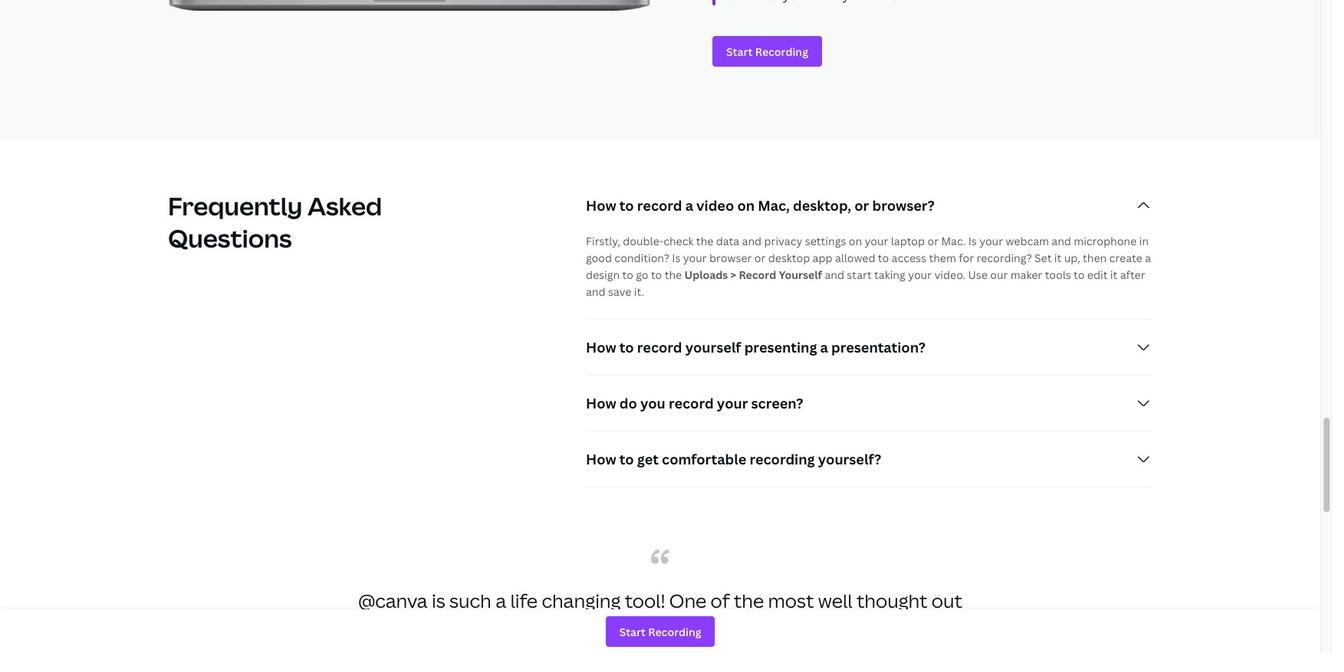 Task type: vqa. For each thing, say whether or not it's contained in the screenshot.
Top level navigation element
no



Task type: describe. For each thing, give the bounding box(es) containing it.
me!
[[600, 644, 633, 654]]

allowed
[[835, 251, 876, 265]]

how do you record your screen?
[[586, 394, 803, 413]]

double-
[[623, 234, 664, 249]]

ever
[[455, 616, 495, 641]]

record for yourself
[[637, 338, 682, 357]]

it right use
[[593, 616, 606, 641]]

asked
[[308, 189, 382, 222]]

with
[[804, 616, 841, 641]]

recording
[[750, 450, 815, 469]]

never
[[394, 644, 445, 654]]

do
[[620, 394, 637, 413]]

in
[[1139, 234, 1149, 249]]

to inside how to record a video on mac, desktop, or browser? "dropdown button"
[[620, 196, 634, 215]]

your up recording?
[[980, 234, 1003, 249]]

i've
[[421, 616, 451, 641]]

set
[[1035, 251, 1052, 265]]

them
[[929, 251, 956, 265]]

how for how to get comfortable recording yourself?
[[586, 450, 616, 469]]

record for a
[[637, 196, 682, 215]]

use
[[968, 268, 988, 282]]

showcase
[[633, 616, 720, 641]]

video
[[697, 196, 734, 215]]

and down websites
[[340, 644, 374, 654]]

seen.
[[499, 616, 545, 641]]

and down app
[[825, 268, 845, 282]]

firstly, double-check the data and privacy settings on your laptop or mac. is your webcam and microphone in good condition? is your browser or desktop app allowed to access them for recording? set it up, then create a design to go to the
[[586, 234, 1151, 282]]

tool!
[[625, 588, 665, 614]]

privacy
[[764, 234, 803, 249]]

how for how to record yourself presenting a presentation?
[[586, 338, 616, 357]]

create
[[1110, 251, 1143, 265]]

check
[[664, 234, 694, 249]]

your inside dropdown button
[[717, 394, 748, 413]]

laptop
[[891, 234, 925, 249]]

your inside and start taking your video. use our maker tools to edit it after and save it.
[[908, 268, 932, 282]]

how for how to record a video on mac, desktop, or browser?
[[586, 196, 616, 215]]

on inside firstly, double-check the data and privacy settings on your laptop or mac. is your webcam and microphone in good condition? is your browser or desktop app allowed to access them for recording? set it up, then create a design to go to the
[[849, 234, 862, 249]]

recording?
[[977, 251, 1032, 265]]

get
[[637, 450, 659, 469]]

maker
[[1011, 268, 1043, 282]]

taking
[[875, 268, 906, 282]]

the down well
[[845, 616, 876, 641]]

microphone
[[1074, 234, 1137, 249]]

uploads > record yourself
[[685, 268, 822, 282]]

for inside firstly, double-check the data and privacy settings on your laptop or mac. is your webcam and microphone in good condition? is your browser or desktop app allowed to access them for recording? set it up, then create a design to go to the
[[959, 251, 974, 265]]

the right go
[[665, 268, 682, 282]]

it inside and start taking your video. use our maker tools to edit it after and save it.
[[1111, 268, 1118, 282]]

record inside how do you record your screen? dropdown button
[[669, 394, 714, 413]]

how to record a video on mac, desktop, or browser? button
[[586, 178, 1153, 233]]

video.
[[935, 268, 966, 282]]

on inside how to record a video on mac, desktop, or browser? "dropdown button"
[[737, 196, 755, 215]]

mac.
[[942, 234, 966, 249]]

condition?
[[615, 251, 670, 265]]

and up up,
[[1052, 234, 1072, 249]]

and down 'with'
[[828, 644, 862, 654]]

my
[[724, 616, 753, 641]]

out
[[932, 588, 962, 614]]

1 vertical spatial or
[[928, 234, 939, 249]]

to inside and start taking your video. use our maker tools to edit it after and save it.
[[1074, 268, 1085, 282]]

desktop,
[[793, 196, 852, 215]]

>
[[731, 268, 737, 282]]

amaze
[[538, 644, 596, 654]]

good
[[586, 251, 612, 265]]

changing
[[542, 588, 621, 614]]

browser
[[710, 251, 752, 265]]

it inside firstly, double-check the data and privacy settings on your laptop or mac. is your webcam and microphone in good condition? is your browser or desktop app allowed to access them for recording? set it up, then create a design to go to the
[[1055, 251, 1062, 265]]

love
[[786, 644, 823, 654]]

access
[[892, 251, 927, 265]]

to inside how to get comfortable recording yourself? 'dropdown button'
[[620, 450, 634, 469]]

mac,
[[758, 196, 790, 215]]

of
[[711, 588, 730, 614]]

how to record a video on mac, desktop, or browser?
[[586, 196, 935, 215]]

after
[[1120, 268, 1146, 282]]

and right data
[[742, 234, 762, 249]]

webcam
[[1006, 234, 1049, 249]]

well
[[818, 588, 853, 614]]

i
[[549, 616, 554, 641]]

record
[[739, 268, 776, 282]]

kudos
[[637, 644, 692, 654]]

life
[[510, 588, 538, 614]]

your up "allowed"
[[865, 234, 889, 249]]

you
[[640, 394, 666, 413]]

edit
[[1088, 268, 1108, 282]]

browser?
[[873, 196, 935, 215]]

yourself
[[779, 268, 822, 282]]

all
[[728, 644, 748, 654]]

to right go
[[651, 268, 662, 282]]



Task type: locate. For each thing, give the bounding box(es) containing it.
most
[[768, 588, 814, 614]]

2 vertical spatial or
[[755, 251, 766, 265]]

0 vertical spatial is
[[969, 234, 977, 249]]

one
[[670, 588, 707, 614]]

a inside "dropdown button"
[[685, 196, 693, 215]]

how left get
[[586, 450, 616, 469]]

comfortable
[[662, 450, 747, 469]]

use
[[558, 616, 589, 641]]

for
[[959, 251, 974, 265], [696, 644, 724, 654]]

1 vertical spatial record
[[637, 338, 682, 357]]

0 vertical spatial or
[[855, 196, 869, 215]]

a left "life"
[[496, 588, 506, 614]]

is
[[432, 588, 445, 614]]

4 how from the top
[[586, 450, 616, 469]]

on left mac,
[[737, 196, 755, 215]]

a inside firstly, double-check the data and privacy settings on your laptop or mac. is your webcam and microphone in good condition? is your browser or desktop app allowed to access them for recording? set it up, then create a design to go to the
[[1145, 251, 1151, 265]]

to up do
[[620, 338, 634, 357]]

to up me!
[[610, 616, 629, 641]]

to up "taking"
[[878, 251, 889, 265]]

a inside @canva is such a life changing tool! one of the most well thought out websites i've ever seen. i use it to showcase my work with the community and it never ceases to amaze me! kudos for all the love and effort you'
[[496, 588, 506, 614]]

how left do
[[586, 394, 616, 413]]

to down 'seen.'
[[515, 644, 534, 654]]

design
[[586, 268, 620, 282]]

the down work
[[752, 644, 782, 654]]

your up uploads
[[683, 251, 707, 265]]

@canva
[[358, 588, 428, 614]]

1 horizontal spatial on
[[849, 234, 862, 249]]

uploads
[[685, 268, 728, 282]]

firstly,
[[586, 234, 621, 249]]

0 vertical spatial on
[[737, 196, 755, 215]]

quotation mark image
[[651, 549, 670, 565]]

then
[[1083, 251, 1107, 265]]

presenting
[[745, 338, 817, 357]]

ceases
[[449, 644, 511, 654]]

to up double-
[[620, 196, 634, 215]]

0 horizontal spatial on
[[737, 196, 755, 215]]

effort
[[866, 644, 918, 654]]

start
[[847, 268, 872, 282]]

presentation?
[[832, 338, 926, 357]]

1 vertical spatial is
[[672, 251, 681, 265]]

0 horizontal spatial or
[[755, 251, 766, 265]]

2 horizontal spatial or
[[928, 234, 939, 249]]

how to get comfortable recording yourself? button
[[586, 432, 1153, 487]]

how inside "dropdown button"
[[586, 196, 616, 215]]

up,
[[1064, 251, 1081, 265]]

record up double-
[[637, 196, 682, 215]]

it.
[[634, 285, 645, 299]]

it left up,
[[1055, 251, 1062, 265]]

your down access
[[908, 268, 932, 282]]

0 vertical spatial for
[[959, 251, 974, 265]]

@canva is such a life changing tool! one of the most well thought out websites i've ever seen. i use it to showcase my work with the community and it never ceases to amaze me! kudos for all the love and effort you'
[[339, 588, 982, 654]]

2 vertical spatial record
[[669, 394, 714, 413]]

1 how from the top
[[586, 196, 616, 215]]

your left the screen?
[[717, 394, 748, 413]]

how for how do you record your screen?
[[586, 394, 616, 413]]

how to get comfortable recording yourself?
[[586, 450, 882, 469]]

your
[[865, 234, 889, 249], [980, 234, 1003, 249], [683, 251, 707, 265], [908, 268, 932, 282], [717, 394, 748, 413]]

0 horizontal spatial is
[[672, 251, 681, 265]]

on up "allowed"
[[849, 234, 862, 249]]

is down check
[[672, 251, 681, 265]]

record
[[637, 196, 682, 215], [637, 338, 682, 357], [669, 394, 714, 413]]

record inside how to record yourself presenting a presentation? dropdown button
[[637, 338, 682, 357]]

1 horizontal spatial is
[[969, 234, 977, 249]]

save
[[608, 285, 632, 299]]

the right of
[[734, 588, 764, 614]]

go
[[636, 268, 649, 282]]

a
[[685, 196, 693, 215], [1145, 251, 1151, 265], [820, 338, 828, 357], [496, 588, 506, 614]]

a inside dropdown button
[[820, 338, 828, 357]]

work
[[757, 616, 800, 641]]

a down the in
[[1145, 251, 1151, 265]]

or up the them
[[928, 234, 939, 249]]

community
[[880, 616, 982, 641]]

screen?
[[751, 394, 803, 413]]

for inside @canva is such a life changing tool! one of the most well thought out websites i've ever seen. i use it to showcase my work with the community and it never ceases to amaze me! kudos for all the love and effort you'
[[696, 644, 724, 654]]

to down up,
[[1074, 268, 1085, 282]]

it right edit
[[1111, 268, 1118, 282]]

and down the design
[[586, 285, 606, 299]]

thought
[[857, 588, 928, 614]]

or up record at the top right
[[755, 251, 766, 265]]

it
[[1055, 251, 1062, 265], [1111, 268, 1118, 282], [593, 616, 606, 641], [378, 644, 390, 654]]

app
[[813, 251, 833, 265]]

0 vertical spatial record
[[637, 196, 682, 215]]

1 horizontal spatial or
[[855, 196, 869, 215]]

how to record yourself presenting a presentation?
[[586, 338, 926, 357]]

a left video
[[685, 196, 693, 215]]

the left data
[[696, 234, 714, 249]]

or inside "dropdown button"
[[855, 196, 869, 215]]

frequently
[[168, 189, 303, 222]]

it down websites
[[378, 644, 390, 654]]

1 vertical spatial for
[[696, 644, 724, 654]]

3 how from the top
[[586, 394, 616, 413]]

how do you record your screen? button
[[586, 376, 1153, 431]]

on
[[737, 196, 755, 215], [849, 234, 862, 249]]

or right desktop,
[[855, 196, 869, 215]]

how up firstly,
[[586, 196, 616, 215]]

record left yourself
[[637, 338, 682, 357]]

a right presenting
[[820, 338, 828, 357]]

for up use
[[959, 251, 974, 265]]

tools
[[1045, 268, 1071, 282]]

yourself?
[[818, 450, 882, 469]]

questions
[[168, 222, 292, 255]]

to inside how to record yourself presenting a presentation? dropdown button
[[620, 338, 634, 357]]

websites
[[339, 616, 417, 641]]

1 horizontal spatial for
[[959, 251, 974, 265]]

and start taking your video. use our maker tools to edit it after and save it.
[[586, 268, 1146, 299]]

desktop
[[768, 251, 810, 265]]

for left the all
[[696, 644, 724, 654]]

frequently asked questions
[[168, 189, 382, 255]]

is right mac.
[[969, 234, 977, 249]]

2 how from the top
[[586, 338, 616, 357]]

how down save
[[586, 338, 616, 357]]

such
[[450, 588, 492, 614]]

data
[[716, 234, 740, 249]]

record right you
[[669, 394, 714, 413]]

how inside 'dropdown button'
[[586, 450, 616, 469]]

settings
[[805, 234, 846, 249]]

our
[[990, 268, 1008, 282]]

how to record yourself presenting a presentation? button
[[586, 320, 1153, 375]]

record inside how to record a video on mac, desktop, or browser? "dropdown button"
[[637, 196, 682, 215]]

the
[[696, 234, 714, 249], [665, 268, 682, 282], [734, 588, 764, 614], [845, 616, 876, 641], [752, 644, 782, 654]]

to left get
[[620, 450, 634, 469]]

1 vertical spatial on
[[849, 234, 862, 249]]

to left go
[[622, 268, 634, 282]]

0 horizontal spatial for
[[696, 644, 724, 654]]

yourself
[[685, 338, 741, 357]]



